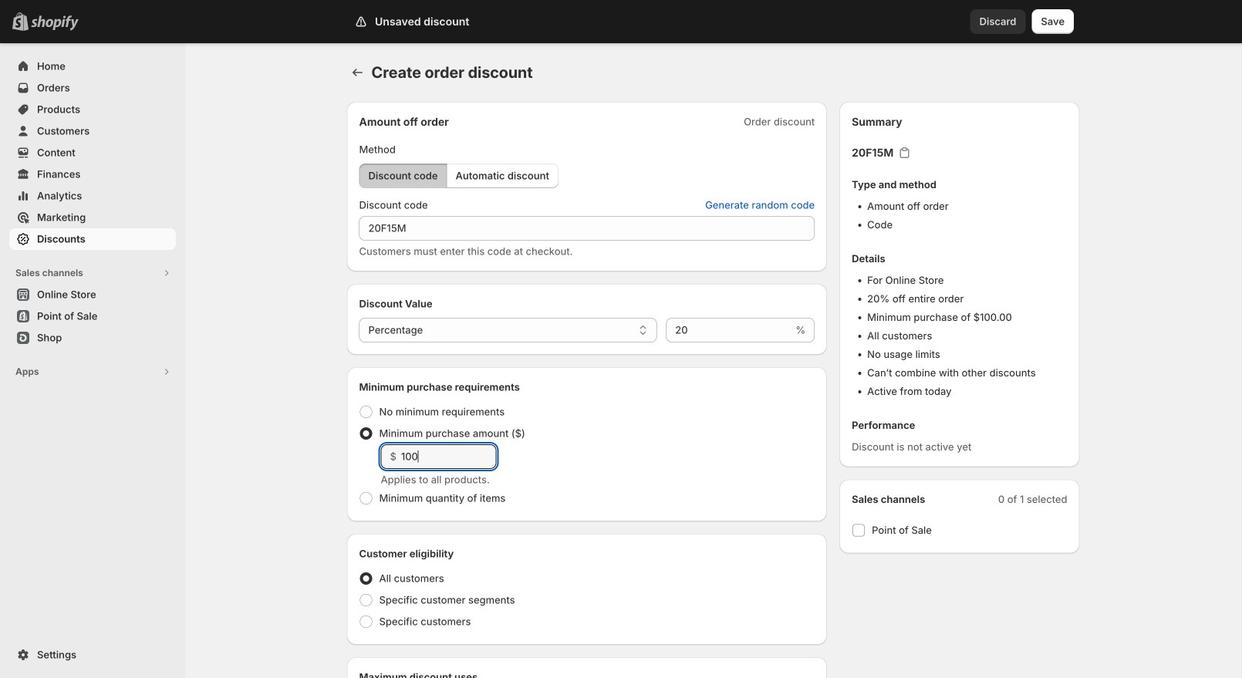 Task type: vqa. For each thing, say whether or not it's contained in the screenshot.
Add a custom domain group
no



Task type: describe. For each thing, give the bounding box(es) containing it.
0.00 text field
[[401, 445, 497, 469]]



Task type: locate. For each thing, give the bounding box(es) containing it.
None text field
[[359, 216, 815, 241], [666, 318, 793, 343], [359, 216, 815, 241], [666, 318, 793, 343]]

shopify image
[[31, 15, 79, 31]]



